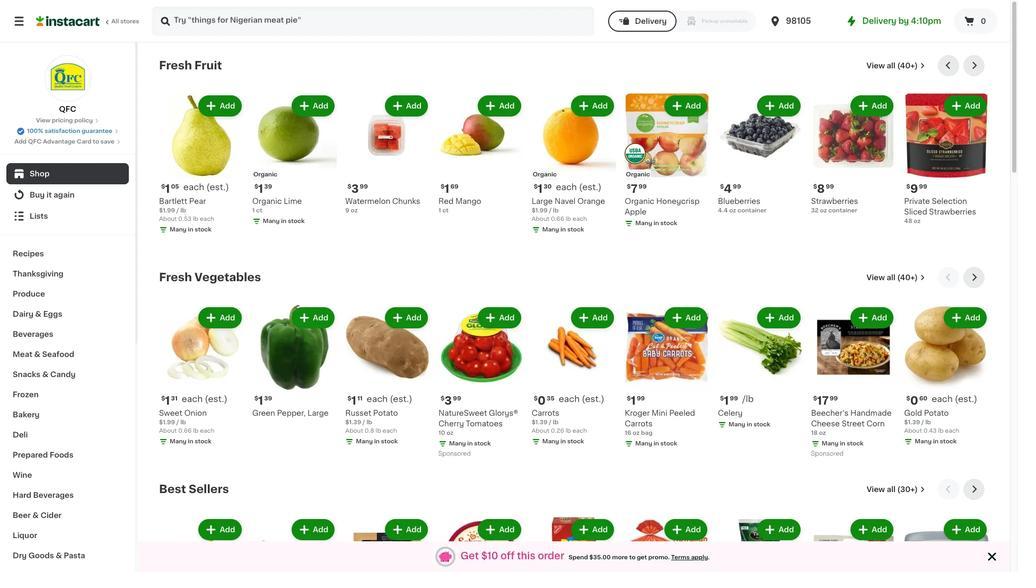 Task type: vqa. For each thing, say whether or not it's contained in the screenshot.
THE $ 1 99 /LB
yes



Task type: describe. For each thing, give the bounding box(es) containing it.
many in stock down sweet onion $1.99 / lb about 0.66 lb each
[[170, 439, 212, 445]]

beer
[[13, 512, 31, 520]]

1 inside $1.05 each (estimated) "element"
[[165, 183, 170, 194]]

many in stock down street
[[822, 441, 864, 447]]

container for 4
[[738, 208, 767, 214]]

instacart logo image
[[36, 15, 100, 28]]

$1.39 for 0
[[905, 420, 920, 426]]

get $10 off this order spend $35.00 more to get promo. terms apply .
[[461, 552, 710, 562]]

stock down bartlett pear $1.99 / lb about 0.53 lb each
[[195, 227, 212, 233]]

liquor link
[[6, 526, 129, 546]]

cherry
[[439, 420, 464, 428]]

in down /lb
[[747, 422, 753, 428]]

pear
[[189, 198, 206, 205]]

vegetables
[[195, 272, 261, 283]]

/ for russet potato
[[363, 420, 365, 426]]

(est.) for russet potato
[[390, 395, 413, 404]]

(est.) inside $ 0 35 each (est.)
[[582, 395, 605, 404]]

35
[[547, 396, 555, 402]]

get $10 off this order status
[[457, 552, 714, 563]]

$ inside the $ 1 05
[[161, 184, 165, 190]]

wine
[[13, 472, 32, 480]]

4
[[724, 183, 732, 194]]

$ 9 99
[[907, 183, 928, 195]]

many in stock down 0.43
[[915, 439, 957, 445]]

naturesweet glorys® cherry tomatoes 10 oz
[[439, 410, 518, 436]]

this
[[517, 552, 536, 562]]

stock down lime
[[288, 218, 305, 224]]

99 for strawberries
[[826, 184, 834, 190]]

all for 8
[[887, 62, 896, 69]]

in down street
[[840, 441, 846, 447]]

stock down 'gold potato $1.39 / lb about 0.43 lb each'
[[940, 439, 957, 445]]

organic up $ 7 99
[[626, 172, 650, 178]]

about inside carrots $1.39 / lb about 0.26 lb each
[[532, 428, 550, 434]]

1 inside $1.30 each (estimated) element
[[538, 183, 543, 195]]

ct for organic
[[256, 208, 262, 214]]

in down 0.43
[[933, 439, 939, 445]]

policy
[[74, 118, 93, 124]]

$ up green
[[254, 396, 258, 402]]

/ for sweet onion
[[177, 420, 179, 426]]

each inside carrots $1.39 / lb about 0.26 lb each
[[573, 428, 587, 434]]

green pepper, large
[[252, 410, 329, 417]]

stock down $1.99 per pound element
[[754, 422, 771, 428]]

prepared
[[13, 452, 48, 459]]

many down 0.26
[[542, 439, 559, 445]]

0 inside button
[[981, 18, 986, 25]]

$ 0 35 each (est.)
[[534, 395, 605, 407]]

watermelon chunks 9 oz
[[346, 198, 420, 214]]

0.8
[[365, 428, 374, 434]]

$1.39 inside carrots $1.39 / lb about 0.26 lb each
[[532, 420, 548, 426]]

more
[[612, 556, 628, 561]]

view all (30+)
[[867, 486, 918, 494]]

(40+) for 8
[[898, 62, 918, 69]]

view pricing policy link
[[36, 117, 99, 125]]

99 for watermelon chunks
[[360, 184, 368, 190]]

large inside large navel orange $1.99 / lb about 0.66 lb each
[[532, 198, 553, 205]]

candy
[[50, 371, 76, 379]]

0.26
[[551, 428, 564, 434]]

each (est.) for gold potato
[[932, 395, 978, 404]]

39 for fresh vegetables
[[264, 396, 272, 402]]

$ 1 31
[[161, 396, 178, 407]]

kroger
[[625, 410, 650, 417]]

4.4
[[718, 208, 728, 214]]

many down bag
[[636, 441, 652, 447]]

(est.) for gold potato
[[955, 395, 978, 404]]

item carousel region containing best sellers
[[159, 480, 989, 573]]

view all (40+) for 8
[[867, 62, 918, 69]]

best
[[159, 484, 186, 495]]

each (est.) for bartlett pear
[[183, 183, 229, 191]]

0 horizontal spatial qfc
[[28, 139, 42, 145]]

0.43
[[924, 428, 937, 434]]

carrots inside carrots $1.39 / lb about 0.26 lb each
[[532, 410, 560, 417]]

dairy & eggs
[[13, 311, 62, 318]]

99 for kroger mini peeled carrots
[[637, 396, 645, 402]]

in down naturesweet glorys® cherry tomatoes 10 oz
[[468, 441, 473, 447]]

all for 17
[[887, 274, 896, 282]]

thanksgiving
[[13, 271, 64, 278]]

& for beer
[[33, 512, 39, 520]]

shop link
[[6, 163, 129, 185]]

cider
[[41, 512, 62, 520]]

stock down street
[[847, 441, 864, 447]]

stock down sweet onion $1.99 / lb about 0.66 lb each
[[195, 439, 212, 445]]

satisfaction
[[45, 128, 80, 134]]

stock down large navel orange $1.99 / lb about 0.66 lb each
[[568, 227, 584, 233]]

$ 3 99 for naturesweet glorys® cherry tomatoes
[[441, 396, 461, 407]]

$10
[[481, 552, 498, 562]]

many in stock down naturesweet glorys® cherry tomatoes 10 oz
[[449, 441, 491, 447]]

$0.35 each (estimated) element
[[532, 394, 617, 408]]

each (est.) for russet potato
[[367, 395, 413, 404]]

39 for fresh fruit
[[264, 184, 272, 190]]

lists
[[30, 213, 48, 220]]

/ inside carrots $1.39 / lb about 0.26 lb each
[[549, 420, 552, 426]]

$ 1 39 for fruit
[[254, 183, 272, 195]]

meat & seafood link
[[6, 345, 129, 365]]

terms
[[671, 556, 690, 561]]

$ inside '$ 1 31'
[[161, 396, 165, 402]]

all stores
[[111, 19, 139, 24]]

$ inside '$ 1 99'
[[627, 396, 631, 402]]

produce link
[[6, 284, 129, 304]]

view for best sellers
[[867, 486, 885, 494]]

product group containing 17
[[811, 306, 896, 460]]

buy
[[30, 191, 45, 199]]

8
[[817, 183, 825, 195]]

many in stock down organic honeycrisp apple
[[636, 220, 677, 226]]

potato for 1
[[373, 410, 398, 417]]

honeycrisp
[[657, 198, 700, 205]]

foods
[[50, 452, 73, 459]]

3 for watermelon chunks
[[352, 183, 359, 195]]

mini
[[652, 410, 668, 417]]

many in stock down celery
[[729, 422, 771, 428]]

$ 17 99
[[814, 396, 838, 407]]

many down sweet onion $1.99 / lb about 0.66 lb each
[[170, 439, 187, 445]]

17
[[817, 396, 829, 407]]

in down 0.53
[[188, 227, 193, 233]]

stock down "kroger mini peeled carrots 16 oz bag" on the bottom right
[[661, 441, 677, 447]]

product group containing 8
[[811, 93, 896, 215]]

$ inside $ 1 69
[[441, 184, 445, 190]]

bag
[[641, 431, 653, 436]]

stock down tomatoes
[[474, 441, 491, 447]]

each inside $ 0 35 each (est.)
[[559, 395, 580, 404]]

many down cheese
[[822, 441, 839, 447]]

$1.30 each (estimated) element
[[532, 182, 617, 196]]

deli link
[[6, 425, 129, 446]]

organic up 30
[[533, 172, 557, 178]]

oz inside naturesweet glorys® cherry tomatoes 10 oz
[[447, 431, 454, 436]]

delivery button
[[609, 11, 677, 32]]

$ 0 60
[[907, 396, 928, 407]]

$ inside $ 17 99
[[814, 396, 817, 402]]

fruit
[[195, 60, 222, 71]]

red mango 1 ct
[[439, 198, 481, 214]]

beer & cider link
[[6, 506, 129, 526]]

mango
[[456, 198, 481, 205]]

beecher's
[[811, 410, 849, 417]]

0 horizontal spatial strawberries
[[811, 198, 859, 205]]

in down sweet onion $1.99 / lb about 0.66 lb each
[[188, 439, 193, 445]]

about for bartlett pear
[[159, 216, 177, 222]]

dry goods & pasta link
[[6, 546, 129, 567]]

delivery for delivery by 4:10pm
[[863, 17, 897, 25]]

0 button
[[954, 8, 998, 34]]

$ 1 11
[[348, 396, 363, 407]]

0.66 inside sweet onion $1.99 / lb about 0.66 lb each
[[178, 428, 192, 434]]

goods
[[28, 553, 54, 560]]

7
[[631, 183, 638, 195]]

many in stock down 0.53
[[170, 227, 212, 233]]

0 for $ 0 60
[[911, 396, 919, 407]]

$ up watermelon
[[348, 184, 352, 190]]

potato for 0
[[924, 410, 949, 417]]

prepared foods link
[[6, 446, 129, 466]]

view for fresh fruit
[[867, 62, 885, 69]]

in down large navel orange $1.99 / lb about 0.66 lb each
[[561, 227, 566, 233]]

delivery for delivery
[[635, 18, 667, 25]]

69
[[451, 184, 459, 190]]

frozen
[[13, 391, 39, 399]]

$ up organic lime 1 ct on the left top
[[254, 184, 258, 190]]

99 for naturesweet glorys® cherry tomatoes
[[453, 396, 461, 402]]

sponsored badge image for 3
[[439, 452, 471, 458]]

sponsored badge image for 17
[[811, 452, 843, 458]]

gold potato $1.39 / lb about 0.43 lb each
[[905, 410, 960, 434]]

delivery by 4:10pm
[[863, 17, 942, 25]]

$ inside $ 0 35 each (est.)
[[534, 396, 538, 402]]

handmade
[[851, 410, 892, 417]]

to inside the get $10 off this order spend $35.00 more to get promo. terms apply .
[[630, 556, 636, 561]]

3 all from the top
[[887, 486, 896, 494]]

many in stock down large navel orange $1.99 / lb about 0.66 lb each
[[542, 227, 584, 233]]

fresh fruit
[[159, 60, 222, 71]]

apple
[[625, 208, 647, 216]]

& for snacks
[[42, 371, 48, 379]]

100%
[[27, 128, 43, 134]]

in down 0.8 at the bottom left of the page
[[374, 439, 380, 445]]

$ inside $ 4 99
[[720, 184, 724, 190]]

$ 7 99
[[627, 183, 647, 195]]

each inside russet potato $1.39 / lb about 0.8 lb each
[[383, 428, 397, 434]]

carrots $1.39 / lb about 0.26 lb each
[[532, 410, 587, 434]]

about inside large navel orange $1.99 / lb about 0.66 lb each
[[532, 216, 550, 222]]

item carousel region containing fresh vegetables
[[159, 267, 989, 471]]

view all (30+) button
[[863, 480, 930, 501]]

all
[[111, 19, 119, 24]]

add qfc advantage card to save
[[14, 139, 114, 145]]

in down organic honeycrisp apple
[[654, 220, 659, 226]]

/ inside large navel orange $1.99 / lb about 0.66 lb each
[[549, 208, 552, 214]]

russet
[[346, 410, 371, 417]]

each inside $1.30 each (estimated) element
[[556, 183, 577, 191]]

1 inside organic lime 1 ct
[[252, 208, 255, 214]]

hard beverages link
[[6, 486, 129, 506]]

stock down organic honeycrisp apple
[[661, 220, 677, 226]]

best sellers
[[159, 484, 229, 495]]

98105
[[786, 17, 811, 25]]

stock down carrots $1.39 / lb about 0.26 lb each
[[568, 439, 584, 445]]

main content containing fresh fruit
[[138, 42, 1011, 573]]

organic inside organic honeycrisp apple
[[625, 198, 655, 205]]

in down "kroger mini peeled carrots 16 oz bag" on the bottom right
[[654, 441, 659, 447]]

beer & cider
[[13, 512, 62, 520]]

container for 8
[[829, 208, 858, 214]]

oz inside strawberries 32 oz container
[[820, 208, 827, 214]]

each (est.) for sweet onion
[[182, 395, 227, 403]]

$0.60 each (estimated) element
[[905, 394, 989, 408]]

hard beverages
[[13, 492, 74, 500]]

produce
[[13, 291, 45, 298]]

snacks
[[13, 371, 40, 379]]

& inside dry goods & pasta link
[[56, 553, 62, 560]]

4:10pm
[[911, 17, 942, 25]]

many down cherry
[[449, 441, 466, 447]]

view all (40+) button for 8
[[863, 55, 930, 76]]

1 vertical spatial large
[[308, 410, 329, 417]]

each inside 'gold potato $1.39 / lb about 0.43 lb each'
[[945, 428, 960, 434]]

0 vertical spatial to
[[93, 139, 99, 145]]

view for fresh vegetables
[[867, 274, 885, 282]]

about for sweet onion
[[159, 428, 177, 434]]

get
[[461, 552, 479, 562]]

$1.31 each (estimated) element
[[159, 394, 244, 408]]

many down 0.8 at the bottom left of the page
[[356, 439, 373, 445]]

gold
[[905, 410, 923, 417]]

$1.05 each (estimated) element
[[159, 182, 244, 196]]

each inside sweet onion $1.99 / lb about 0.66 lb each
[[200, 428, 214, 434]]

product group containing 4
[[718, 93, 803, 215]]

corn
[[867, 420, 885, 428]]

0 vertical spatial beverages
[[13, 331, 53, 338]]

18
[[811, 431, 818, 436]]

$ inside '$ 9 99'
[[907, 184, 911, 190]]



Task type: locate. For each thing, give the bounding box(es) containing it.
each up pear
[[183, 183, 204, 191]]

99 inside $ 17 99
[[830, 396, 838, 402]]

(est.) for sweet onion
[[205, 395, 227, 403]]

pasta
[[64, 553, 85, 560]]

& for dairy
[[35, 311, 41, 318]]

$ 1 69
[[441, 183, 459, 194]]

1 horizontal spatial container
[[829, 208, 858, 214]]

1 horizontal spatial $ 3 99
[[441, 396, 461, 407]]

& inside beer & cider link
[[33, 512, 39, 520]]

beverages down dairy & eggs
[[13, 331, 53, 338]]

0 vertical spatial large
[[532, 198, 553, 205]]

sponsored badge image down 10
[[439, 452, 471, 458]]

2 all from the top
[[887, 274, 896, 282]]

tomatoes
[[466, 420, 503, 428]]

0 horizontal spatial delivery
[[635, 18, 667, 25]]

None search field
[[152, 6, 595, 36]]

0 vertical spatial view all (40+) button
[[863, 55, 930, 76]]

fresh for fresh vegetables
[[159, 272, 192, 283]]

recipes link
[[6, 244, 129, 264]]

selection
[[932, 198, 967, 205]]

0 horizontal spatial 9
[[346, 208, 350, 214]]

39 up green
[[264, 396, 272, 402]]

lime
[[284, 198, 302, 205]]

terms apply button
[[671, 555, 708, 563]]

$1.39 down 35 at the bottom of the page
[[532, 420, 548, 426]]

3 $1.39 from the left
[[905, 420, 920, 426]]

$1.39 for 1
[[346, 420, 361, 426]]

each inside bartlett pear $1.99 / lb about 0.53 lb each
[[200, 216, 214, 222]]

$1.99 inside sweet onion $1.99 / lb about 0.66 lb each
[[159, 420, 175, 426]]

99 inside $ 7 99
[[639, 184, 647, 190]]

delivery by 4:10pm link
[[846, 15, 942, 28]]

stores
[[120, 19, 139, 24]]

large
[[532, 198, 553, 205], [308, 410, 329, 417]]

0 horizontal spatial large
[[308, 410, 329, 417]]

each (est.) for large navel orange
[[556, 183, 602, 191]]

$ up kroger
[[627, 396, 631, 402]]

$1.39 down "gold"
[[905, 420, 920, 426]]

99 inside $ 1 99 /lb
[[730, 396, 738, 402]]

2 horizontal spatial $1.39
[[905, 420, 920, 426]]

1 sponsored badge image from the left
[[439, 452, 471, 458]]

each (est.) up orange
[[556, 183, 602, 191]]

1 vertical spatial to
[[630, 556, 636, 561]]

1 item carousel region from the top
[[159, 55, 989, 259]]

99 for organic honeycrisp apple
[[639, 184, 647, 190]]

beverages inside hard beverages link
[[33, 492, 74, 500]]

1 horizontal spatial delivery
[[863, 17, 897, 25]]

1 vertical spatial 9
[[346, 208, 350, 214]]

carrots
[[532, 410, 560, 417], [625, 420, 653, 428]]

1 (40+) from the top
[[898, 62, 918, 69]]

each down pear
[[200, 216, 214, 222]]

99 inside $ 4 99
[[733, 184, 741, 190]]

2 view all (40+) from the top
[[867, 274, 918, 282]]

main content
[[138, 42, 1011, 573]]

(est.) up onion
[[205, 395, 227, 403]]

16
[[625, 431, 632, 436]]

each (est.) inside $1.30 each (estimated) element
[[556, 183, 602, 191]]

1 container from the left
[[738, 208, 767, 214]]

0 vertical spatial 9
[[911, 183, 918, 195]]

1 vertical spatial all
[[887, 274, 896, 282]]

9 inside watermelon chunks 9 oz
[[346, 208, 350, 214]]

many in stock down organic lime 1 ct on the left top
[[263, 218, 305, 224]]

$ 3 99 for watermelon chunks
[[348, 183, 368, 195]]

eggs
[[43, 311, 62, 318]]

about left 0.26
[[532, 428, 550, 434]]

large right 'pepper,'
[[308, 410, 329, 417]]

1 vertical spatial fresh
[[159, 272, 192, 283]]

oz inside "blueberries 4.4 oz container"
[[729, 208, 736, 214]]

1 vertical spatial carrots
[[625, 420, 653, 428]]

0 horizontal spatial 0
[[538, 396, 546, 407]]

wine link
[[6, 466, 129, 486]]

99 right 8
[[826, 184, 834, 190]]

many in stock down 0.26
[[542, 439, 584, 445]]

container right 32
[[829, 208, 858, 214]]

buy it again link
[[6, 185, 129, 206]]

street
[[842, 420, 865, 428]]

sweet
[[159, 410, 182, 417]]

0 vertical spatial qfc
[[59, 106, 76, 113]]

ct for red
[[443, 208, 449, 214]]

1 horizontal spatial 0.66
[[551, 216, 564, 222]]

0
[[981, 18, 986, 25], [538, 396, 546, 407], [911, 396, 919, 407]]

0 horizontal spatial $1.39
[[346, 420, 361, 426]]

qfc link
[[44, 55, 91, 115]]

private
[[905, 198, 930, 205]]

ct inside red mango 1 ct
[[443, 208, 449, 214]]

meat
[[13, 351, 32, 359]]

99 up kroger
[[637, 396, 645, 402]]

peeled
[[670, 410, 695, 417]]

$ inside $ 1 99 /lb
[[720, 396, 724, 402]]

product group
[[159, 93, 244, 236], [252, 93, 337, 228], [346, 93, 430, 215], [439, 93, 523, 215], [532, 93, 617, 236], [625, 93, 710, 230], [718, 93, 803, 215], [811, 93, 896, 215], [905, 93, 989, 226], [159, 306, 244, 449], [252, 306, 337, 419], [346, 306, 430, 449], [439, 306, 523, 460], [532, 306, 617, 449], [625, 306, 710, 451], [718, 306, 803, 432], [811, 306, 896, 460], [905, 306, 989, 449], [159, 518, 244, 573], [252, 518, 337, 573], [346, 518, 430, 573], [439, 518, 523, 573], [532, 518, 617, 573], [625, 518, 710, 573], [718, 518, 803, 573], [811, 518, 896, 573], [905, 518, 989, 573]]

fresh left the fruit
[[159, 60, 192, 71]]

99 for blueberries
[[733, 184, 741, 190]]

0 horizontal spatial potato
[[373, 410, 398, 417]]

1 view all (40+) button from the top
[[863, 55, 930, 76]]

about inside sweet onion $1.99 / lb about 0.66 lb each
[[159, 428, 177, 434]]

& left the eggs
[[35, 311, 41, 318]]

$ 3 99 up naturesweet
[[441, 396, 461, 407]]

1 inside '$1.11 each (estimated)' element
[[352, 396, 356, 407]]

& left "pasta"
[[56, 553, 62, 560]]

2 item carousel region from the top
[[159, 267, 989, 471]]

$ inside $ 7 99
[[627, 184, 631, 190]]

39 up organic lime 1 ct on the left top
[[264, 184, 272, 190]]

each right the 60
[[932, 395, 953, 404]]

1
[[165, 183, 170, 194], [445, 183, 450, 194], [258, 183, 263, 195], [538, 183, 543, 195], [439, 208, 441, 214], [252, 208, 255, 214], [165, 396, 170, 407], [724, 396, 729, 407], [258, 396, 263, 407], [352, 396, 356, 407], [631, 396, 636, 407]]

/ inside bartlett pear $1.99 / lb about 0.53 lb each
[[177, 208, 179, 214]]

many down large navel orange $1.99 / lb about 0.66 lb each
[[542, 227, 559, 233]]

(est.) inside $1.30 each (estimated) element
[[579, 183, 602, 191]]

many down 0.43
[[915, 439, 932, 445]]

$ inside $ 8 99
[[814, 184, 817, 190]]

48
[[905, 218, 913, 224]]

$ 1 05
[[161, 183, 179, 194]]

dry
[[13, 553, 27, 560]]

2 sponsored badge image from the left
[[811, 452, 843, 458]]

container inside "blueberries 4.4 oz container"
[[738, 208, 767, 214]]

each right 0.26
[[573, 428, 587, 434]]

1 fresh from the top
[[159, 60, 192, 71]]

0 vertical spatial all
[[887, 62, 896, 69]]

each inside '$1.11 each (estimated)' element
[[367, 395, 388, 404]]

99 right 4
[[733, 184, 741, 190]]

1 vertical spatial view all (40+) button
[[863, 267, 930, 289]]

(est.) inside $0.60 each (estimated) 'element'
[[955, 395, 978, 404]]

100% satisfaction guarantee
[[27, 128, 112, 134]]

$1.99
[[159, 208, 175, 214], [532, 208, 548, 214], [159, 420, 175, 426]]

99 for beecher's handmade cheese street corn
[[830, 396, 838, 402]]

many down organic lime 1 ct on the left top
[[263, 218, 280, 224]]

/ up 0.8 at the bottom left of the page
[[363, 420, 365, 426]]

99 inside '$ 9 99'
[[919, 184, 928, 190]]

view all (40+) for 17
[[867, 274, 918, 282]]

$ left 35 at the bottom of the page
[[534, 396, 538, 402]]

$ inside $ 1 30
[[534, 184, 538, 190]]

sponsored badge image
[[439, 452, 471, 458], [811, 452, 843, 458]]

$ up beecher's
[[814, 396, 817, 402]]

fresh vegetables
[[159, 272, 261, 283]]

fresh left vegetables
[[159, 272, 192, 283]]

1 vertical spatial view all (40+)
[[867, 274, 918, 282]]

$ up 32
[[814, 184, 817, 190]]

2 fresh from the top
[[159, 272, 192, 283]]

celery
[[718, 410, 743, 417]]

carrots inside "kroger mini peeled carrots 16 oz bag"
[[625, 420, 653, 428]]

0 vertical spatial 39
[[264, 184, 272, 190]]

liquor
[[13, 533, 37, 540]]

view inside "link"
[[36, 118, 50, 124]]

0 horizontal spatial carrots
[[532, 410, 560, 417]]

item carousel region
[[159, 55, 989, 259], [159, 267, 989, 471], [159, 480, 989, 573]]

potato inside 'gold potato $1.39 / lb about 0.43 lb each'
[[924, 410, 949, 417]]

1 vertical spatial 0.66
[[178, 428, 192, 434]]

about inside 'gold potato $1.39 / lb about 0.43 lb each'
[[905, 428, 922, 434]]

1 ct from the left
[[443, 208, 449, 214]]

(est.) inside $1.05 each (estimated) "element"
[[206, 183, 229, 191]]

about left 0.8 at the bottom left of the page
[[346, 428, 363, 434]]

$ 3 99 up watermelon
[[348, 183, 368, 195]]

$1.99 inside bartlett pear $1.99 / lb about 0.53 lb each
[[159, 208, 175, 214]]

99 right the 17
[[830, 396, 838, 402]]

red
[[439, 198, 454, 205]]

& inside dairy & eggs link
[[35, 311, 41, 318]]

about for gold potato
[[905, 428, 922, 434]]

0 horizontal spatial sponsored badge image
[[439, 452, 471, 458]]

0 vertical spatial (40+)
[[898, 62, 918, 69]]

9
[[911, 183, 918, 195], [346, 208, 350, 214]]

in down organic lime 1 ct on the left top
[[281, 218, 287, 224]]

1 $ 1 39 from the top
[[254, 183, 272, 195]]

green
[[252, 410, 275, 417]]

0 horizontal spatial container
[[738, 208, 767, 214]]

each inside $1.05 each (estimated) "element"
[[183, 183, 204, 191]]

oz right 4.4 at the right
[[729, 208, 736, 214]]

each (est.) inside $0.60 each (estimated) 'element'
[[932, 395, 978, 404]]

/ for gold potato
[[922, 420, 924, 426]]

to
[[93, 139, 99, 145], [630, 556, 636, 561]]

oz right '16'
[[633, 431, 640, 436]]

each (est.) up russet potato $1.39 / lb about 0.8 lb each
[[367, 395, 413, 404]]

1 $1.39 from the left
[[346, 420, 361, 426]]

(est.) up orange
[[579, 183, 602, 191]]

9 up private
[[911, 183, 918, 195]]

1 all from the top
[[887, 62, 896, 69]]

2 horizontal spatial 0
[[981, 18, 986, 25]]

99 inside $ 8 99
[[826, 184, 834, 190]]

0 horizontal spatial 3
[[352, 183, 359, 195]]

it
[[47, 191, 52, 199]]

lists link
[[6, 206, 129, 227]]

close image
[[986, 551, 999, 564]]

sweet onion $1.99 / lb about 0.66 lb each
[[159, 410, 214, 434]]

naturesweet
[[439, 410, 487, 417]]

$1.11 each (estimated) element
[[346, 394, 430, 408]]

recipes
[[13, 250, 44, 258]]

1 vertical spatial 3
[[445, 396, 452, 407]]

& right meat
[[34, 351, 40, 359]]

1 potato from the left
[[373, 410, 398, 417]]

each inside $1.31 each (estimated) element
[[182, 395, 203, 403]]

each inside $0.60 each (estimated) 'element'
[[932, 395, 953, 404]]

0 inside $ 0 35 each (est.)
[[538, 396, 546, 407]]

again
[[54, 191, 75, 199]]

each (est.) up onion
[[182, 395, 227, 403]]

service type group
[[609, 11, 757, 32]]

1 vertical spatial (40+)
[[898, 274, 918, 282]]

(est.) for bartlett pear
[[206, 183, 229, 191]]

2 container from the left
[[829, 208, 858, 214]]

blueberries 4.4 oz container
[[718, 198, 767, 214]]

99 right 7
[[639, 184, 647, 190]]

about left 0.43
[[905, 428, 922, 434]]

about inside russet potato $1.39 / lb about 0.8 lb each
[[346, 428, 363, 434]]

Search field
[[153, 7, 594, 35]]

cheese
[[811, 420, 840, 428]]

many in stock down 0.8 at the bottom left of the page
[[356, 439, 398, 445]]

carrots down 35 at the bottom of the page
[[532, 410, 560, 417]]

stock down russet potato $1.39 / lb about 0.8 lb each
[[381, 439, 398, 445]]

(est.) inside '$1.11 each (estimated)' element
[[390, 395, 413, 404]]

strawberries inside private selection sliced strawberries 48 oz
[[930, 208, 977, 216]]

0 vertical spatial carrots
[[532, 410, 560, 417]]

$ 1 30
[[534, 183, 552, 195]]

& right beer
[[33, 512, 39, 520]]

0.66 inside large navel orange $1.99 / lb about 0.66 lb each
[[551, 216, 564, 222]]

$1.99 down $ 1 30
[[532, 208, 548, 214]]

qfc down 100%
[[28, 139, 42, 145]]

31
[[171, 396, 178, 402]]

oz right 10
[[447, 431, 454, 436]]

product group containing 9
[[905, 93, 989, 226]]

1 inside red mango 1 ct
[[439, 208, 441, 214]]

each right 0.43
[[945, 428, 960, 434]]

/
[[177, 208, 179, 214], [549, 208, 552, 214], [177, 420, 179, 426], [363, 420, 365, 426], [549, 420, 552, 426], [922, 420, 924, 426]]

2 39 from the top
[[264, 396, 272, 402]]

1 horizontal spatial 3
[[445, 396, 452, 407]]

about inside bartlett pear $1.99 / lb about 0.53 lb each
[[159, 216, 177, 222]]

$ left 11
[[348, 396, 352, 402]]

/lb
[[743, 395, 754, 403]]

potato inside russet potato $1.39 / lb about 0.8 lb each
[[373, 410, 398, 417]]

2 potato from the left
[[924, 410, 949, 417]]

delivery inside button
[[635, 18, 667, 25]]

/ for bartlett pear
[[177, 208, 179, 214]]

3 for naturesweet glorys® cherry tomatoes
[[445, 396, 452, 407]]

2 ct from the left
[[256, 208, 262, 214]]

0.66
[[551, 216, 564, 222], [178, 428, 192, 434]]

item carousel region containing fresh fruit
[[159, 55, 989, 259]]

oz right the '48'
[[914, 218, 921, 224]]

seafood
[[42, 351, 74, 359]]

& inside meat & seafood link
[[34, 351, 40, 359]]

1 39 from the top
[[264, 184, 272, 190]]

1 horizontal spatial ct
[[443, 208, 449, 214]]

99 inside '$ 1 99'
[[637, 396, 645, 402]]

0 for $ 0 35 each (est.)
[[538, 396, 546, 407]]

0 vertical spatial 0.66
[[551, 216, 564, 222]]

about for russet potato
[[346, 428, 363, 434]]

3 item carousel region from the top
[[159, 480, 989, 573]]

1 horizontal spatial 0
[[911, 396, 919, 407]]

1 horizontal spatial large
[[532, 198, 553, 205]]

$1.99 down sweet
[[159, 420, 175, 426]]

oz inside watermelon chunks 9 oz
[[351, 208, 358, 214]]

0 horizontal spatial $ 3 99
[[348, 183, 368, 195]]

0 horizontal spatial ct
[[256, 208, 262, 214]]

about
[[159, 216, 177, 222], [532, 216, 550, 222], [159, 428, 177, 434], [346, 428, 363, 434], [532, 428, 550, 434], [905, 428, 922, 434]]

(est.) for large navel orange
[[579, 183, 602, 191]]

0 horizontal spatial 0.66
[[178, 428, 192, 434]]

beecher's handmade cheese street corn 18 oz
[[811, 410, 892, 436]]

0 vertical spatial fresh
[[159, 60, 192, 71]]

$ 8 99
[[814, 183, 834, 195]]

$ 4 99
[[720, 183, 741, 194]]

(40+)
[[898, 62, 918, 69], [898, 274, 918, 282]]

$1.99 inside large navel orange $1.99 / lb about 0.66 lb each
[[532, 208, 548, 214]]

dairy
[[13, 311, 33, 318]]

many down apple
[[636, 220, 652, 226]]

view
[[867, 62, 885, 69], [36, 118, 50, 124], [867, 274, 885, 282], [867, 486, 885, 494]]

ct
[[443, 208, 449, 214], [256, 208, 262, 214]]

0 vertical spatial 3
[[352, 183, 359, 195]]

$ left 30
[[534, 184, 538, 190]]

each (est.) inside $1.31 each (estimated) element
[[182, 395, 227, 403]]

3 up watermelon
[[352, 183, 359, 195]]

organic left lime
[[252, 198, 282, 205]]

qfc logo image
[[44, 55, 91, 102]]

(est.)
[[206, 183, 229, 191], [579, 183, 602, 191], [205, 395, 227, 403], [390, 395, 413, 404], [582, 395, 605, 404], [955, 395, 978, 404]]

each inside large navel orange $1.99 / lb about 0.66 lb each
[[573, 216, 587, 222]]

many in stock
[[263, 218, 305, 224], [636, 220, 677, 226], [170, 227, 212, 233], [542, 227, 584, 233], [729, 422, 771, 428], [170, 439, 212, 445], [356, 439, 398, 445], [542, 439, 584, 445], [915, 439, 957, 445], [449, 441, 491, 447], [636, 441, 677, 447], [822, 441, 864, 447]]

& left the candy
[[42, 371, 48, 379]]

$ left the 60
[[907, 396, 911, 402]]

oz inside private selection sliced strawberries 48 oz
[[914, 218, 921, 224]]

many in stock down bag
[[636, 441, 677, 447]]

1 view all (40+) from the top
[[867, 62, 918, 69]]

fresh for fresh fruit
[[159, 60, 192, 71]]

$ 1 39 for vegetables
[[254, 396, 272, 407]]

0 vertical spatial item carousel region
[[159, 55, 989, 259]]

2 (40+) from the top
[[898, 274, 918, 282]]

& inside snacks & candy "link"
[[42, 371, 48, 379]]

& for meat
[[34, 351, 40, 359]]

1 vertical spatial $ 1 39
[[254, 396, 272, 407]]

2 view all (40+) button from the top
[[863, 267, 930, 289]]

add qfc advantage card to save link
[[14, 138, 121, 146]]

0 vertical spatial strawberries
[[811, 198, 859, 205]]

$ inside "$ 1 11"
[[348, 396, 352, 402]]

1 vertical spatial item carousel region
[[159, 267, 989, 471]]

by
[[899, 17, 909, 25]]

0 vertical spatial $ 3 99
[[348, 183, 368, 195]]

each right 35 at the bottom of the page
[[559, 395, 580, 404]]

1 vertical spatial beverages
[[33, 492, 74, 500]]

1 vertical spatial $ 3 99
[[441, 396, 461, 407]]

organic inside organic lime 1 ct
[[252, 198, 282, 205]]

1 horizontal spatial sponsored badge image
[[811, 452, 843, 458]]

oz inside "kroger mini peeled carrots 16 oz bag"
[[633, 431, 640, 436]]

view all (40+) button for 17
[[863, 267, 930, 289]]

2 vertical spatial item carousel region
[[159, 480, 989, 573]]

2 vertical spatial all
[[887, 486, 896, 494]]

large down $ 1 30
[[532, 198, 553, 205]]

(est.) up 'gold potato $1.39 / lb about 0.43 lb each'
[[955, 395, 978, 404]]

$1.99 for fresh vegetables
[[159, 420, 175, 426]]

carrots down kroger
[[625, 420, 653, 428]]

$1.99 for fresh fruit
[[159, 208, 175, 214]]

strawberries
[[811, 198, 859, 205], [930, 208, 977, 216]]

oz inside beecher's handmade cheese street corn 18 oz
[[819, 431, 826, 436]]

each up onion
[[182, 395, 203, 403]]

/ down bartlett
[[177, 208, 179, 214]]

1 vertical spatial qfc
[[28, 139, 42, 145]]

$1.39 down russet on the bottom left
[[346, 420, 361, 426]]

$ left the "05"
[[161, 184, 165, 190]]

each (est.) up pear
[[183, 183, 229, 191]]

ct inside organic lime 1 ct
[[256, 208, 262, 214]]

$1.99 per pound element
[[718, 394, 803, 408]]

bakery link
[[6, 405, 129, 425]]

0 inside 'element'
[[911, 396, 919, 407]]

0 vertical spatial view all (40+)
[[867, 62, 918, 69]]

1 horizontal spatial potato
[[924, 410, 949, 417]]

99 left /lb
[[730, 396, 738, 402]]

1 horizontal spatial 9
[[911, 183, 918, 195]]

1 horizontal spatial qfc
[[59, 106, 76, 113]]

1 inside $ 1 99 /lb
[[724, 396, 729, 407]]

1 horizontal spatial to
[[630, 556, 636, 561]]

1 horizontal spatial $1.39
[[532, 420, 548, 426]]

11
[[357, 396, 363, 402]]

99
[[733, 184, 741, 190], [360, 184, 368, 190], [639, 184, 647, 190], [826, 184, 834, 190], [919, 184, 928, 190], [453, 396, 461, 402], [730, 396, 738, 402], [637, 396, 645, 402], [830, 396, 838, 402]]

product group containing 7
[[625, 93, 710, 230]]

oz right 18 at right bottom
[[819, 431, 826, 436]]

sponsored badge image inside product group
[[811, 452, 843, 458]]

kroger mini peeled carrots 16 oz bag
[[625, 410, 695, 436]]

hard
[[13, 492, 31, 500]]

$ inside $ 0 60
[[907, 396, 911, 402]]

get
[[637, 556, 647, 561]]

each (est.) inside '$1.11 each (estimated)' element
[[367, 395, 413, 404]]

organic up organic lime 1 ct on the left top
[[253, 172, 277, 178]]

large navel orange $1.99 / lb about 0.66 lb each
[[532, 198, 605, 222]]

1 vertical spatial 39
[[264, 396, 272, 402]]

1 horizontal spatial strawberries
[[930, 208, 977, 216]]

99 for private selection sliced strawberries
[[919, 184, 928, 190]]

2 $1.39 from the left
[[532, 420, 548, 426]]

2 $ 1 39 from the top
[[254, 396, 272, 407]]

0 vertical spatial $ 1 39
[[254, 183, 272, 195]]

$1.99 down bartlett
[[159, 208, 175, 214]]

1 inside $1.31 each (estimated) element
[[165, 396, 170, 407]]

many down celery
[[729, 422, 746, 428]]

1 vertical spatial strawberries
[[930, 208, 977, 216]]

1 horizontal spatial carrots
[[625, 420, 653, 428]]

in down 0.26
[[561, 439, 566, 445]]

(40+) for 17
[[898, 274, 918, 282]]

0 horizontal spatial to
[[93, 139, 99, 145]]

container inside strawberries 32 oz container
[[829, 208, 858, 214]]

$ up naturesweet
[[441, 396, 445, 402]]

99 up naturesweet
[[453, 396, 461, 402]]

$ 1 39 up organic lime 1 ct on the left top
[[254, 183, 272, 195]]

each (est.) inside $1.05 each (estimated) "element"
[[183, 183, 229, 191]]

$1.39 inside 'gold potato $1.39 / lb about 0.43 lb each'
[[905, 420, 920, 426]]

item badge image
[[625, 143, 646, 165]]

(est.) up bartlett pear $1.99 / lb about 0.53 lb each
[[206, 183, 229, 191]]

glorys®
[[489, 410, 518, 417]]

guarantee
[[82, 128, 112, 134]]

many down 0.53
[[170, 227, 187, 233]]

each right 11
[[367, 395, 388, 404]]

sponsored badge image down 18 at right bottom
[[811, 452, 843, 458]]

(est.) inside $1.31 each (estimated) element
[[205, 395, 227, 403]]



